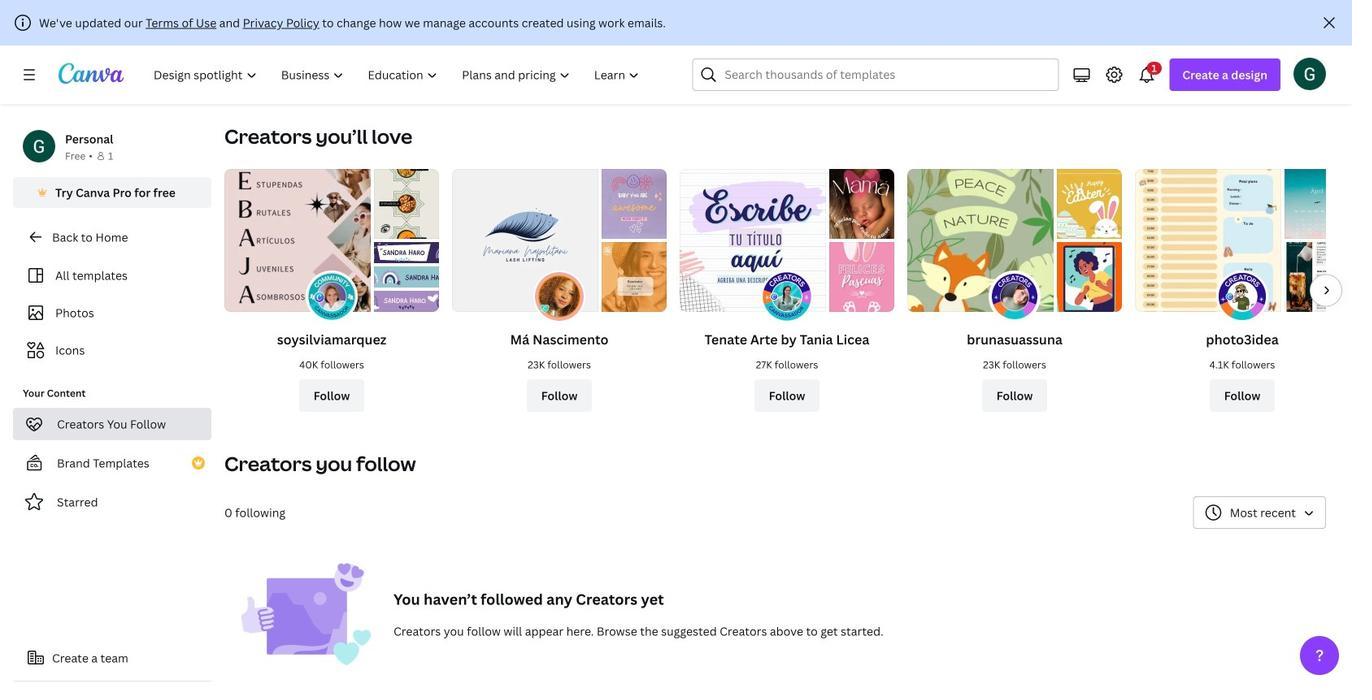 Task type: locate. For each thing, give the bounding box(es) containing it.
top level navigation element
[[143, 59, 653, 91]]

None search field
[[692, 59, 1059, 91]]

greg robinson image
[[1294, 58, 1326, 90]]



Task type: describe. For each thing, give the bounding box(es) containing it.
Search search field
[[725, 59, 1048, 90]]



Task type: vqa. For each thing, say whether or not it's contained in the screenshot.
Greg Robinson icon
yes



